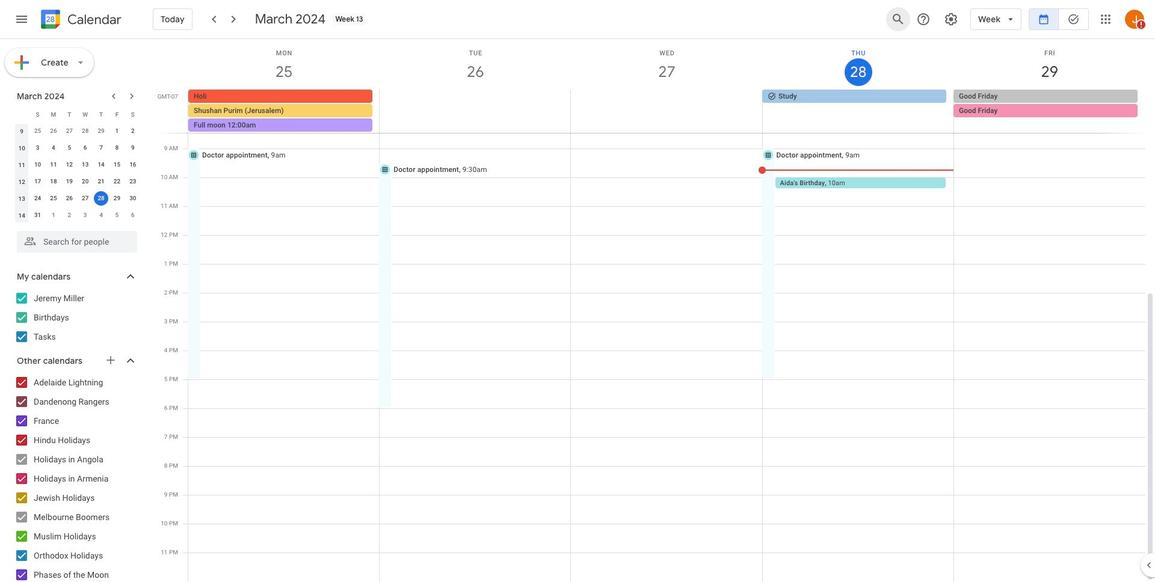 Task type: describe. For each thing, give the bounding box(es) containing it.
21 element
[[94, 175, 108, 189]]

april 1 element
[[46, 208, 61, 223]]

cell inside march 2024 grid
[[93, 190, 109, 207]]

31 element
[[30, 208, 45, 223]]

10 element
[[30, 158, 45, 172]]

16 element
[[126, 158, 140, 172]]

april 6 element
[[126, 208, 140, 223]]

heading inside calendar element
[[65, 12, 122, 27]]

19 element
[[62, 175, 77, 189]]

february 28 element
[[78, 124, 93, 138]]

march 2024 grid
[[11, 106, 141, 224]]

february 25 element
[[30, 124, 45, 138]]

29 element
[[110, 191, 124, 206]]

february 29 element
[[94, 124, 108, 138]]

column header inside march 2024 grid
[[14, 106, 30, 123]]

13 element
[[78, 158, 93, 172]]

april 4 element
[[94, 208, 108, 223]]

18 element
[[46, 175, 61, 189]]

1 element
[[110, 124, 124, 138]]

9 element
[[126, 141, 140, 155]]

8 element
[[110, 141, 124, 155]]

25 element
[[46, 191, 61, 206]]

Search for people text field
[[24, 231, 130, 253]]

20 element
[[78, 175, 93, 189]]

14 element
[[94, 158, 108, 172]]

30 element
[[126, 191, 140, 206]]

add other calendars image
[[105, 355, 117, 367]]

calendar element
[[39, 7, 122, 34]]

24 element
[[30, 191, 45, 206]]

27 element
[[78, 191, 93, 206]]

february 27 element
[[62, 124, 77, 138]]



Task type: locate. For each thing, give the bounding box(es) containing it.
row group
[[14, 123, 141, 224]]

april 2 element
[[62, 208, 77, 223]]

other calendars list
[[2, 373, 149, 583]]

None search field
[[0, 226, 149, 253]]

11 element
[[46, 158, 61, 172]]

15 element
[[110, 158, 124, 172]]

2 element
[[126, 124, 140, 138]]

3 element
[[30, 141, 45, 155]]

settings menu image
[[945, 12, 959, 26]]

grid
[[154, 39, 1156, 583]]

5 element
[[62, 141, 77, 155]]

22 element
[[110, 175, 124, 189]]

4 element
[[46, 141, 61, 155]]

cell
[[188, 90, 380, 133], [380, 90, 571, 133], [571, 90, 763, 133], [954, 90, 1146, 133], [93, 190, 109, 207]]

heading
[[65, 12, 122, 27]]

7 element
[[94, 141, 108, 155]]

april 5 element
[[110, 208, 124, 223]]

17 element
[[30, 175, 45, 189]]

main drawer image
[[14, 12, 29, 26]]

my calendars list
[[2, 289, 149, 347]]

row group inside march 2024 grid
[[14, 123, 141, 224]]

6 element
[[78, 141, 93, 155]]

23 element
[[126, 175, 140, 189]]

column header
[[14, 106, 30, 123]]

february 26 element
[[46, 124, 61, 138]]

april 3 element
[[78, 208, 93, 223]]

26 element
[[62, 191, 77, 206]]

row
[[183, 90, 1156, 133], [14, 106, 141, 123], [14, 123, 141, 140], [14, 140, 141, 157], [14, 157, 141, 173], [14, 173, 141, 190], [14, 190, 141, 207], [14, 207, 141, 224]]

28, today element
[[94, 191, 108, 206]]

12 element
[[62, 158, 77, 172]]



Task type: vqa. For each thing, say whether or not it's contained in the screenshot.
6 element
yes



